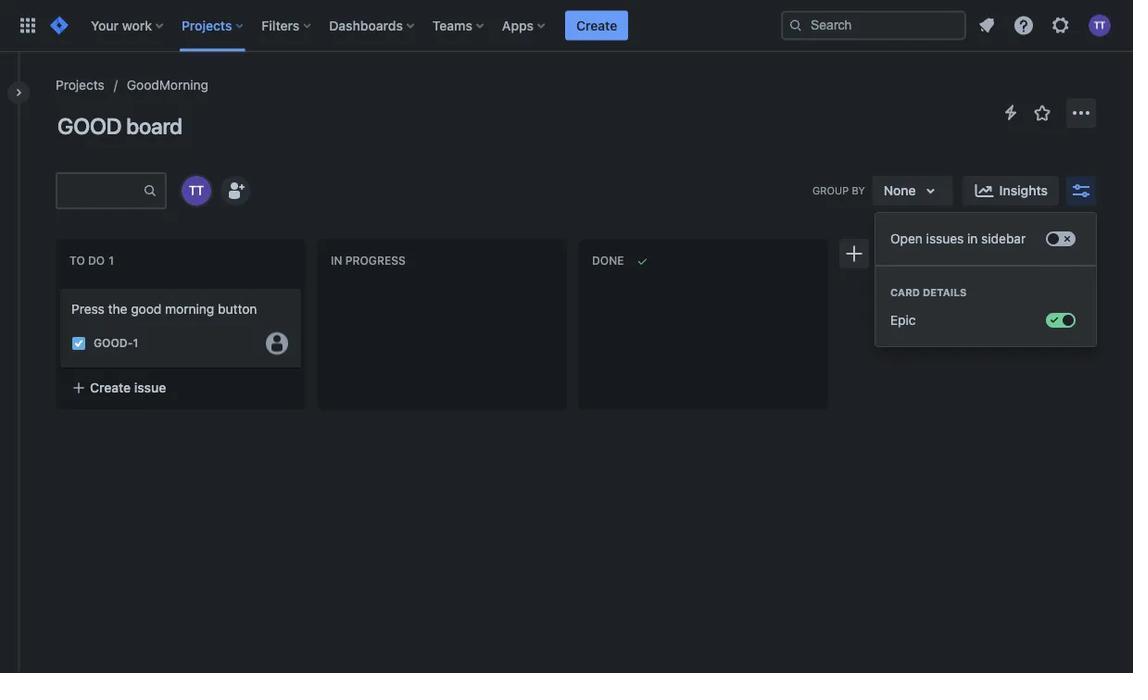 Task type: vqa. For each thing, say whether or not it's contained in the screenshot.
None dropdown button
yes



Task type: describe. For each thing, give the bounding box(es) containing it.
projects button
[[176, 11, 251, 40]]

by
[[852, 185, 865, 197]]

insights image
[[974, 180, 996, 202]]

good-1 link
[[94, 336, 138, 352]]

issue
[[134, 380, 166, 396]]

create issue button
[[60, 371, 301, 405]]

good
[[131, 302, 162, 317]]

projects for projects link
[[56, 77, 105, 93]]

card
[[891, 287, 920, 299]]

open issues in sidebar
[[891, 231, 1026, 246]]

primary element
[[11, 0, 781, 51]]

apps button
[[497, 11, 552, 40]]

banner containing your work
[[0, 0, 1133, 52]]

apps
[[502, 18, 534, 33]]

card details group
[[876, 265, 1096, 347]]

none
[[884, 183, 916, 198]]

goodmorning
[[127, 77, 209, 93]]

issues
[[926, 231, 964, 246]]

create button
[[565, 11, 628, 40]]

your profile and settings image
[[1089, 14, 1111, 37]]

settings image
[[1050, 14, 1072, 37]]

in progress
[[331, 255, 406, 267]]

details
[[923, 287, 967, 299]]

sidebar
[[981, 231, 1026, 246]]

progress
[[345, 255, 406, 267]]

task image
[[71, 336, 86, 351]]

press the good morning button
[[71, 302, 257, 317]]

good board
[[57, 113, 182, 139]]

Search this board text field
[[57, 174, 143, 208]]

the
[[108, 302, 127, 317]]

open
[[891, 231, 923, 246]]

card details
[[891, 287, 967, 299]]

search image
[[789, 18, 803, 33]]

insights
[[1000, 183, 1048, 198]]

good-
[[94, 337, 133, 350]]

Search field
[[781, 11, 967, 40]]

projects for projects popup button at left
[[182, 18, 232, 33]]

goodmorning link
[[127, 74, 209, 96]]

jira software image
[[48, 14, 70, 37]]

more image
[[1070, 102, 1093, 124]]

teams button
[[427, 11, 491, 40]]

dashboards button
[[324, 11, 422, 40]]

1
[[133, 337, 138, 350]]

create column image
[[843, 243, 866, 265]]

to do
[[70, 255, 105, 267]]

insights button
[[962, 176, 1059, 206]]

appswitcher icon image
[[17, 14, 39, 37]]

projects link
[[56, 74, 105, 96]]



Task type: locate. For each thing, give the bounding box(es) containing it.
group by
[[813, 185, 865, 197]]

create for create issue
[[90, 380, 131, 396]]

notifications image
[[976, 14, 998, 37]]

good
[[57, 113, 122, 139]]

create issue image
[[49, 276, 71, 298]]

0 horizontal spatial projects
[[56, 77, 105, 93]]

epic
[[891, 313, 916, 328]]

press
[[71, 302, 105, 317]]

terry turtle image
[[182, 176, 211, 206]]

dashboards
[[329, 18, 403, 33]]

in
[[967, 231, 978, 246]]

1 vertical spatial create
[[90, 380, 131, 396]]

banner
[[0, 0, 1133, 52]]

filters button
[[256, 11, 318, 40]]

projects right 'work'
[[182, 18, 232, 33]]

1 horizontal spatial create
[[576, 18, 617, 33]]

view settings image
[[1070, 180, 1093, 202]]

morning
[[165, 302, 214, 317]]

your
[[91, 18, 119, 33]]

to do element
[[70, 255, 118, 268]]

create
[[576, 18, 617, 33], [90, 380, 131, 396]]

1 horizontal spatial projects
[[182, 18, 232, 33]]

create right apps popup button
[[576, 18, 617, 33]]

create for create
[[576, 18, 617, 33]]

your work button
[[85, 11, 170, 40]]

in
[[331, 255, 342, 267]]

automations menu button icon image
[[1000, 101, 1022, 124]]

button
[[218, 302, 257, 317]]

0 vertical spatial create
[[576, 18, 617, 33]]

teams
[[433, 18, 473, 33]]

create issue
[[90, 380, 166, 396]]

done
[[592, 255, 624, 267]]

help image
[[1013, 14, 1035, 37]]

create left issue
[[90, 380, 131, 396]]

work
[[122, 18, 152, 33]]

create inside 'button'
[[90, 380, 131, 396]]

0 vertical spatial projects
[[182, 18, 232, 33]]

jira software image
[[48, 14, 70, 37]]

good-1
[[94, 337, 138, 350]]

0 horizontal spatial create
[[90, 380, 131, 396]]

group
[[813, 185, 849, 197]]

to
[[70, 255, 85, 267]]

board
[[126, 113, 182, 139]]

filters
[[262, 18, 300, 33]]

unassigned image
[[266, 332, 288, 355]]

projects
[[182, 18, 232, 33], [56, 77, 105, 93]]

projects up good
[[56, 77, 105, 93]]

add people image
[[224, 180, 246, 202]]

none button
[[873, 176, 953, 206]]

your work
[[91, 18, 152, 33]]

do
[[88, 255, 105, 267]]

star good board image
[[1031, 102, 1054, 124]]

1 vertical spatial projects
[[56, 77, 105, 93]]

projects inside popup button
[[182, 18, 232, 33]]

create inside button
[[576, 18, 617, 33]]

sidebar navigation image
[[0, 74, 41, 111]]



